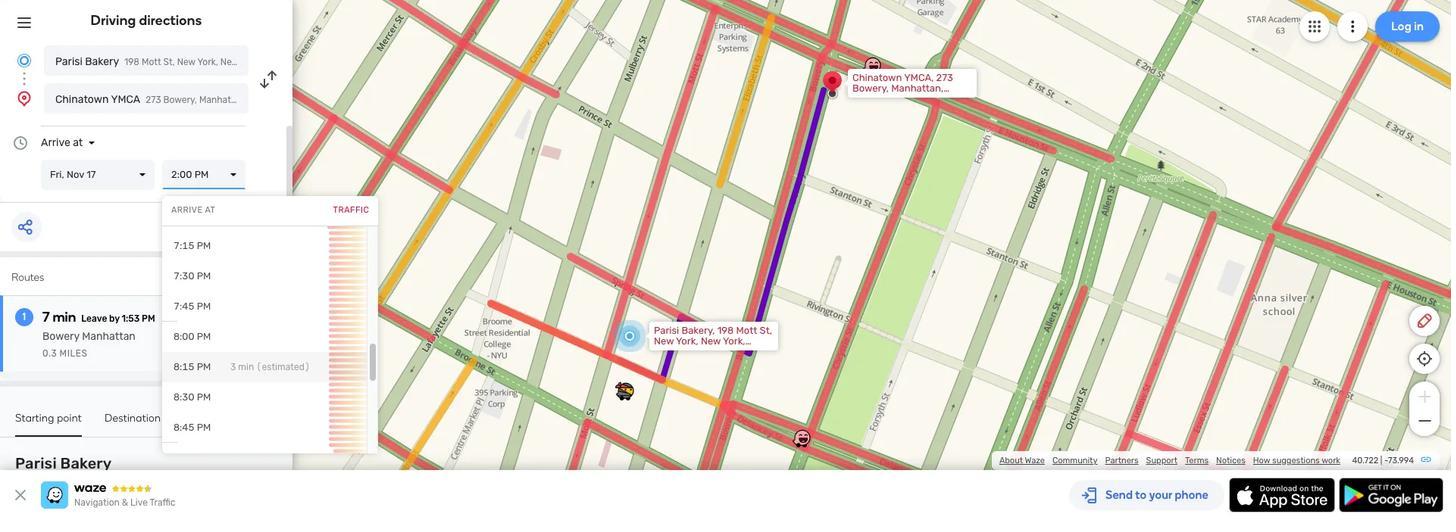 Task type: locate. For each thing, give the bounding box(es) containing it.
navigation
[[74, 498, 120, 509]]

min right 3
[[238, 362, 254, 373]]

1 horizontal spatial chinatown
[[853, 72, 902, 83]]

united
[[264, 57, 292, 67], [853, 93, 883, 105], [250, 95, 278, 105], [654, 346, 685, 358]]

0 vertical spatial 198
[[124, 57, 139, 67]]

0 horizontal spatial chinatown
[[55, 93, 109, 106]]

1 horizontal spatial at
[[205, 206, 216, 215]]

bowery
[[42, 330, 79, 343]]

mott inside parisi bakery 198 mott st, new york, new york, united states
[[142, 57, 161, 67]]

united inside parisi bakery, 198 mott st, new york, new york, united states
[[654, 346, 685, 358]]

st,
[[163, 57, 175, 67], [760, 325, 772, 337]]

starting point button
[[15, 412, 82, 437]]

1
[[23, 311, 26, 324]]

0 horizontal spatial mott
[[142, 57, 161, 67]]

by
[[109, 314, 120, 324]]

clock image
[[11, 134, 30, 152]]

1 horizontal spatial mott
[[736, 325, 758, 337]]

1 vertical spatial traffic
[[150, 498, 175, 509]]

0 vertical spatial bowery,
[[853, 83, 889, 94]]

pm right 9:00
[[197, 453, 211, 464]]

min right 7
[[53, 309, 76, 326]]

mott
[[142, 57, 161, 67], [736, 325, 758, 337]]

pm right 7:00
[[197, 210, 211, 221]]

pm right 7:45 on the left of page
[[197, 301, 211, 312]]

0 vertical spatial mott
[[142, 57, 161, 67]]

7:45 pm
[[174, 301, 211, 312]]

pm for 8:00 pm
[[197, 331, 211, 343]]

arrive
[[41, 136, 70, 149], [171, 206, 203, 215]]

1 vertical spatial parisi
[[654, 325, 679, 337]]

destination button
[[105, 412, 161, 436]]

arrive up '7:15'
[[171, 206, 203, 215]]

1 vertical spatial chinatown
[[55, 93, 109, 106]]

parisi bakery 198 mott st, new york, new york, united states
[[55, 55, 322, 68]]

chinatown inside chinatown ymca, 273 bowery, manhattan, united states
[[853, 72, 902, 83]]

0 horizontal spatial 198
[[124, 57, 139, 67]]

arrive at
[[41, 136, 83, 149], [171, 206, 216, 215]]

9:00 pm option
[[162, 443, 367, 474]]

2:00 pm
[[171, 169, 209, 180]]

pm right 1:53
[[142, 314, 155, 324]]

273 inside chinatown ymca, 273 bowery, manhattan, united states
[[937, 72, 953, 83]]

|
[[1381, 456, 1383, 466]]

states inside chinatown ymca 273 bowery, manhattan, united states
[[280, 95, 308, 105]]

pm right the 8:30
[[197, 392, 211, 403]]

1 vertical spatial 198
[[718, 325, 734, 337]]

7:45 pm option
[[162, 292, 367, 322]]

leave
[[81, 314, 107, 324]]

mott down driving directions
[[142, 57, 161, 67]]

0 vertical spatial 273
[[937, 72, 953, 83]]

pm right 8:45
[[197, 422, 211, 434]]

1 vertical spatial st,
[[760, 325, 772, 337]]

198
[[124, 57, 139, 67], [718, 325, 734, 337]]

273 right ymca
[[146, 95, 161, 105]]

at up nov
[[73, 136, 83, 149]]

bowery,
[[853, 83, 889, 94], [163, 95, 197, 105]]

1 vertical spatial mott
[[736, 325, 758, 337]]

chinatown for ymca,
[[853, 72, 902, 83]]

york,
[[197, 57, 218, 67], [241, 57, 262, 67], [676, 336, 699, 347], [723, 336, 746, 347]]

community link
[[1053, 456, 1098, 466]]

0 vertical spatial parisi
[[55, 55, 82, 68]]

traffic
[[333, 206, 369, 215], [150, 498, 175, 509]]

40.722 | -73.994
[[1353, 456, 1414, 466]]

0 vertical spatial st,
[[163, 57, 175, 67]]

pm inside list box
[[195, 169, 209, 180]]

8:00
[[174, 331, 194, 343]]

notices link
[[1217, 456, 1246, 466]]

bowery, inside chinatown ymca, 273 bowery, manhattan, united states
[[853, 83, 889, 94]]

bowery, inside chinatown ymca 273 bowery, manhattan, united states
[[163, 95, 197, 105]]

7:00 pm
[[174, 210, 211, 221]]

ymca
[[111, 93, 140, 106]]

0 horizontal spatial traffic
[[150, 498, 175, 509]]

about
[[1000, 456, 1023, 466]]

273 inside chinatown ymca 273 bowery, manhattan, united states
[[146, 95, 161, 105]]

1 horizontal spatial manhattan,
[[892, 83, 944, 94]]

parisi for parisi bakery 198 mott st, new york, new york, united states
[[55, 55, 82, 68]]

0 horizontal spatial min
[[53, 309, 76, 326]]

at
[[73, 136, 83, 149], [205, 206, 216, 215]]

198 right bakery,
[[718, 325, 734, 337]]

driving directions
[[91, 12, 202, 29]]

chinatown left ymca,
[[853, 72, 902, 83]]

bakery for parisi bakery 198 mott st, new york, new york, united states
[[85, 55, 119, 68]]

1 vertical spatial arrive
[[171, 206, 203, 215]]

zoom out image
[[1416, 412, 1435, 431]]

ymca,
[[904, 72, 934, 83]]

suggestions
[[1273, 456, 1320, 466]]

chinatown left ymca
[[55, 93, 109, 106]]

bowery, down parisi bakery 198 mott st, new york, new york, united states
[[163, 95, 197, 105]]

0 horizontal spatial at
[[73, 136, 83, 149]]

st, for bakery,
[[760, 325, 772, 337]]

2 vertical spatial parisi
[[15, 455, 57, 473]]

navigation & live traffic
[[74, 498, 175, 509]]

pm right '7:15'
[[197, 240, 211, 252]]

bowery, for ymca,
[[853, 83, 889, 94]]

pencil image
[[1416, 312, 1434, 330]]

pm
[[195, 169, 209, 180], [197, 210, 211, 221], [197, 240, 211, 252], [197, 271, 211, 282], [197, 301, 211, 312], [142, 314, 155, 324], [197, 331, 211, 343], [197, 362, 211, 373], [197, 392, 211, 403], [197, 422, 211, 434], [197, 453, 211, 464]]

arrive at up fri,
[[41, 136, 83, 149]]

273 right ymca,
[[937, 72, 953, 83]]

nov
[[67, 169, 84, 180]]

2:00 pm list box
[[162, 160, 246, 190]]

8:30 pm
[[174, 392, 211, 403]]

0 vertical spatial arrive at
[[41, 136, 83, 149]]

zoom in image
[[1416, 388, 1435, 406]]

pm right 2:00
[[195, 169, 209, 180]]

min
[[53, 309, 76, 326], [238, 362, 254, 373]]

pm right 8:15
[[197, 362, 211, 373]]

min inside '8:15 pm' option
[[238, 362, 254, 373]]

about waze link
[[1000, 456, 1045, 466]]

bowery, left ymca,
[[853, 83, 889, 94]]

1 horizontal spatial traffic
[[333, 206, 369, 215]]

starting
[[15, 412, 54, 425]]

chinatown
[[853, 72, 902, 83], [55, 93, 109, 106]]

0 horizontal spatial arrive
[[41, 136, 70, 149]]

1 horizontal spatial arrive
[[171, 206, 203, 215]]

parisi inside parisi bakery, 198 mott st, new york, new york, united states
[[654, 325, 679, 337]]

1 horizontal spatial bowery,
[[853, 83, 889, 94]]

9:00
[[174, 453, 194, 464]]

manhattan, for ymca,
[[892, 83, 944, 94]]

manhattan,
[[892, 83, 944, 94], [199, 95, 247, 105]]

directions
[[139, 12, 202, 29]]

chinatown for ymca
[[55, 93, 109, 106]]

1 vertical spatial min
[[238, 362, 254, 373]]

bakery
[[85, 55, 119, 68], [60, 455, 112, 473]]

0 horizontal spatial 273
[[146, 95, 161, 105]]

parisi for parisi bakery, 198 mott st, new york, new york, united states
[[654, 325, 679, 337]]

7
[[42, 309, 50, 326]]

st, inside parisi bakery, 198 mott st, new york, new york, united states
[[760, 325, 772, 337]]

mott right bakery,
[[736, 325, 758, 337]]

bakery,
[[682, 325, 715, 337]]

min for 7
[[53, 309, 76, 326]]

mott inside parisi bakery, 198 mott st, new york, new york, united states
[[736, 325, 758, 337]]

pm for 7:30 pm
[[197, 271, 211, 282]]

parisi right current location 'image'
[[55, 55, 82, 68]]

united inside parisi bakery 198 mott st, new york, new york, united states
[[264, 57, 292, 67]]

8:00 pm option
[[162, 322, 367, 352]]

manhattan, inside chinatown ymca, 273 bowery, manhattan, united states
[[892, 83, 944, 94]]

8:45
[[174, 422, 194, 434]]

1 horizontal spatial min
[[238, 362, 254, 373]]

1 horizontal spatial 198
[[718, 325, 734, 337]]

st, up chinatown ymca 273 bowery, manhattan, united states
[[163, 57, 175, 67]]

198 for bakery,
[[718, 325, 734, 337]]

parisi up x image
[[15, 455, 57, 473]]

st, inside parisi bakery 198 mott st, new york, new york, united states
[[163, 57, 175, 67]]

pm right 8:00
[[197, 331, 211, 343]]

1 horizontal spatial st,
[[760, 325, 772, 337]]

0 vertical spatial manhattan,
[[892, 83, 944, 94]]

point
[[57, 412, 82, 425]]

0 horizontal spatial bowery,
[[163, 95, 197, 105]]

bowery manhattan 0.3 miles
[[42, 330, 136, 359]]

parisi bakery, 198 mott st, new york, new york, united states
[[654, 325, 772, 358]]

st, for bakery
[[163, 57, 175, 67]]

0 horizontal spatial manhattan,
[[199, 95, 247, 105]]

(estimated)
[[256, 362, 310, 373]]

8:15
[[174, 362, 194, 373]]

arrive up fri,
[[41, 136, 70, 149]]

1 horizontal spatial 273
[[937, 72, 953, 83]]

17
[[87, 169, 96, 180]]

parisi left bakery,
[[654, 325, 679, 337]]

3 min (estimated)
[[230, 362, 310, 373]]

198 inside parisi bakery 198 mott st, new york, new york, united states
[[124, 57, 139, 67]]

support
[[1147, 456, 1178, 466]]

pm right '7:30'
[[197, 271, 211, 282]]

1 vertical spatial manhattan,
[[199, 95, 247, 105]]

73.994
[[1389, 456, 1414, 466]]

0 vertical spatial min
[[53, 309, 76, 326]]

manhattan, inside chinatown ymca 273 bowery, manhattan, united states
[[199, 95, 247, 105]]

parisi
[[55, 55, 82, 68], [654, 325, 679, 337], [15, 455, 57, 473]]

partners link
[[1106, 456, 1139, 466]]

0 horizontal spatial st,
[[163, 57, 175, 67]]

0 vertical spatial bakery
[[85, 55, 119, 68]]

7:15 pm
[[174, 240, 211, 252]]

1 vertical spatial 273
[[146, 95, 161, 105]]

0 vertical spatial chinatown
[[853, 72, 902, 83]]

0 vertical spatial arrive
[[41, 136, 70, 149]]

1 vertical spatial bakery
[[60, 455, 112, 473]]

bakery down driving
[[85, 55, 119, 68]]

bakery up navigation
[[60, 455, 112, 473]]

manhattan
[[82, 330, 136, 343]]

st, right bakery,
[[760, 325, 772, 337]]

pm inside option
[[197, 210, 211, 221]]

0 vertical spatial at
[[73, 136, 83, 149]]

273
[[937, 72, 953, 83], [146, 95, 161, 105]]

at right 7:00
[[205, 206, 216, 215]]

198 up ymca
[[124, 57, 139, 67]]

terms
[[1186, 456, 1209, 466]]

states
[[294, 57, 322, 67], [886, 93, 915, 105], [280, 95, 308, 105], [687, 346, 717, 358]]

pm inside 7 min leave by 1:53 pm
[[142, 314, 155, 324]]

198 inside parisi bakery, 198 mott st, new york, new york, united states
[[718, 325, 734, 337]]

arrive at up 7:15 pm
[[171, 206, 216, 215]]

1 vertical spatial bowery,
[[163, 95, 197, 105]]

new
[[177, 57, 196, 67], [220, 57, 239, 67], [654, 336, 674, 347], [701, 336, 721, 347]]

1 horizontal spatial arrive at
[[171, 206, 216, 215]]



Task type: vqa. For each thing, say whether or not it's contained in the screenshot.
Review Summary
no



Task type: describe. For each thing, give the bounding box(es) containing it.
8:00 pm
[[174, 331, 211, 343]]

fri, nov 17 list box
[[41, 160, 155, 190]]

8:45 pm option
[[162, 413, 367, 443]]

pm for 8:30 pm
[[197, 392, 211, 403]]

40.722
[[1353, 456, 1379, 466]]

7:45
[[174, 301, 194, 312]]

work
[[1322, 456, 1341, 466]]

partners
[[1106, 456, 1139, 466]]

273 for ymca
[[146, 95, 161, 105]]

parisi for parisi bakery
[[15, 455, 57, 473]]

pm for 7:45 pm
[[197, 301, 211, 312]]

chinatown ymca 273 bowery, manhattan, united states
[[55, 93, 308, 106]]

7:00 pm option
[[162, 201, 367, 231]]

driving
[[91, 12, 136, 29]]

bowery, for ymca
[[163, 95, 197, 105]]

bakery for parisi bakery
[[60, 455, 112, 473]]

live
[[130, 498, 148, 509]]

8:15 pm option
[[162, 352, 367, 383]]

1 vertical spatial arrive at
[[171, 206, 216, 215]]

fri, nov 17
[[50, 169, 96, 180]]

1 vertical spatial at
[[205, 206, 216, 215]]

states inside chinatown ymca, 273 bowery, manhattan, united states
[[886, 93, 915, 105]]

8:45 pm
[[174, 422, 211, 434]]

chinatown ymca, 273 bowery, manhattan, united states
[[853, 72, 953, 105]]

pm for 2:00 pm
[[195, 169, 209, 180]]

7:30 pm
[[174, 271, 211, 282]]

7:15
[[174, 240, 194, 252]]

parisi bakery
[[15, 455, 112, 473]]

united inside chinatown ymca, 273 bowery, manhattan, united states
[[853, 93, 883, 105]]

7:30
[[174, 271, 194, 282]]

terms link
[[1186, 456, 1209, 466]]

location image
[[15, 89, 33, 108]]

pm for 9:00 pm
[[197, 453, 211, 464]]

1:53
[[122, 314, 140, 324]]

manhattan, for ymca
[[199, 95, 247, 105]]

united inside chinatown ymca 273 bowery, manhattan, united states
[[250, 95, 278, 105]]

0.3
[[42, 349, 57, 359]]

pm for 8:15 pm
[[197, 362, 211, 373]]

how
[[1254, 456, 1271, 466]]

states inside parisi bakery, 198 mott st, new york, new york, united states
[[687, 346, 717, 358]]

how suggestions work link
[[1254, 456, 1341, 466]]

273 for ymca,
[[937, 72, 953, 83]]

8:15 pm
[[174, 362, 211, 373]]

current location image
[[15, 52, 33, 70]]

7:15 pm option
[[162, 231, 367, 262]]

8:30 pm option
[[162, 383, 367, 413]]

states inside parisi bakery 198 mott st, new york, new york, united states
[[294, 57, 322, 67]]

mott for bakery
[[142, 57, 161, 67]]

9:00 pm
[[174, 453, 211, 464]]

miles
[[60, 349, 87, 359]]

about waze community partners support terms notices how suggestions work
[[1000, 456, 1341, 466]]

2:00
[[171, 169, 192, 180]]

min for 3
[[238, 362, 254, 373]]

&
[[122, 498, 128, 509]]

support link
[[1147, 456, 1178, 466]]

destination
[[105, 412, 161, 425]]

starting point
[[15, 412, 82, 425]]

waze
[[1025, 456, 1045, 466]]

link image
[[1421, 454, 1433, 466]]

0 vertical spatial traffic
[[333, 206, 369, 215]]

0 horizontal spatial arrive at
[[41, 136, 83, 149]]

198 for bakery
[[124, 57, 139, 67]]

8:30
[[174, 392, 194, 403]]

pm for 8:45 pm
[[197, 422, 211, 434]]

notices
[[1217, 456, 1246, 466]]

7 min leave by 1:53 pm
[[42, 309, 155, 326]]

pm for 7:15 pm
[[197, 240, 211, 252]]

x image
[[11, 487, 30, 505]]

7:30 pm option
[[162, 262, 367, 292]]

community
[[1053, 456, 1098, 466]]

-
[[1385, 456, 1389, 466]]

pm for 7:00 pm
[[197, 210, 211, 221]]

3
[[230, 362, 236, 373]]

fri,
[[50, 169, 64, 180]]

routes
[[11, 271, 44, 284]]

mott for bakery,
[[736, 325, 758, 337]]

7:00
[[174, 210, 194, 221]]



